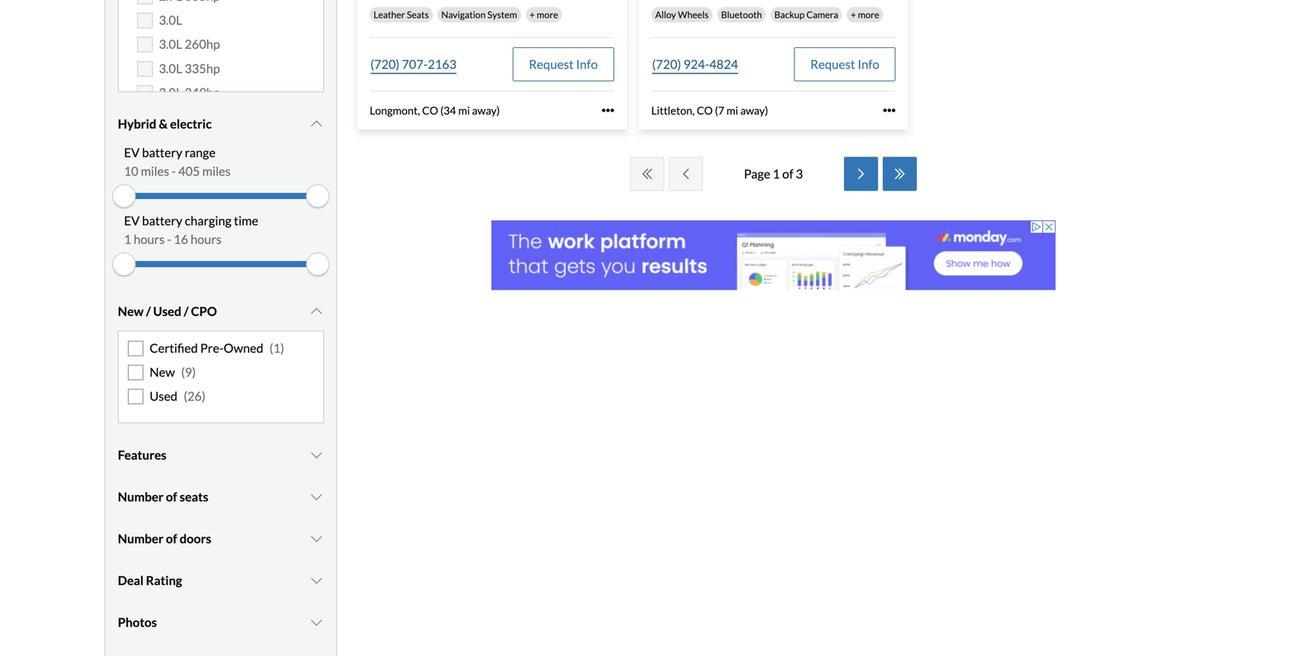 Task type: describe. For each thing, give the bounding box(es) containing it.
page 1 of 3
[[744, 166, 803, 181]]

2 hours from the left
[[191, 232, 222, 247]]

(720) 924-4824 button
[[651, 47, 739, 81]]

doors
[[180, 531, 211, 546]]

ev for ev battery charging time
[[124, 213, 140, 228]]

0 vertical spatial of
[[782, 166, 793, 181]]

2 more from the left
[[858, 9, 879, 20]]

2 + more from the left
[[851, 9, 879, 20]]

1 more from the left
[[537, 9, 558, 20]]

co for 2163
[[422, 104, 438, 117]]

ev for ev battery range
[[124, 145, 140, 160]]

info for (720) 707-2163
[[576, 56, 598, 72]]

(720) for (720) 924-4824
[[652, 56, 681, 72]]

new (9)
[[150, 365, 196, 380]]

ellipsis h image for (720) 924-4824
[[883, 104, 896, 117]]

(720) 707-2163
[[370, 56, 457, 72]]

wheels
[[678, 9, 709, 20]]

- inside "ev battery charging time 1 hours - 16 hours"
[[167, 232, 171, 247]]

new / used / cpo button
[[118, 292, 324, 331]]

pre-
[[200, 340, 224, 356]]

rating
[[146, 573, 182, 588]]

of for seats
[[166, 489, 177, 504]]

10
[[124, 163, 138, 178]]

info for (720) 924-4824
[[858, 56, 879, 72]]

chevron down image for photos
[[309, 616, 324, 629]]

new / used / cpo
[[118, 304, 217, 319]]

3.0l for 3.0l 349hp
[[159, 85, 182, 100]]

chevron down image inside 'deal rating' dropdown button
[[309, 575, 324, 587]]

number for number of doors
[[118, 531, 163, 546]]

camera
[[806, 9, 838, 20]]

ev battery charging time 1 hours - 16 hours
[[124, 213, 258, 247]]

leather seats
[[374, 9, 429, 20]]

3.0l for 3.0l
[[159, 12, 182, 28]]

(7
[[715, 104, 724, 117]]

of for doors
[[166, 531, 177, 546]]

(1)
[[270, 340, 284, 356]]

ev battery range 10 miles - 405 miles
[[124, 145, 231, 178]]

backup
[[774, 9, 805, 20]]

number of seats
[[118, 489, 208, 504]]

707-
[[402, 56, 428, 72]]

page
[[744, 166, 770, 181]]

1 + from the left
[[530, 9, 535, 20]]

longmont,
[[370, 104, 420, 117]]

backup camera
[[774, 9, 838, 20]]

number of doors
[[118, 531, 211, 546]]

system
[[487, 9, 517, 20]]

charging
[[185, 213, 231, 228]]

3.0l 335hp
[[159, 61, 220, 76]]

deal rating button
[[118, 561, 324, 600]]

hybrid
[[118, 116, 156, 131]]

mi for (720) 707-2163
[[458, 104, 470, 117]]

335hp
[[185, 61, 220, 76]]

hybrid & electric button
[[118, 104, 324, 143]]

electric
[[170, 116, 212, 131]]

advertisement region
[[491, 220, 1056, 290]]

(9)
[[181, 365, 196, 380]]

alloy wheels
[[655, 9, 709, 20]]

used inside new / used / cpo dropdown button
[[153, 304, 181, 319]]

co for 4824
[[697, 104, 713, 117]]

ellipsis h image for (720) 707-2163
[[602, 104, 614, 117]]

1 + more from the left
[[530, 9, 558, 20]]

4824
[[709, 56, 738, 72]]

1 inside "ev battery charging time 1 hours - 16 hours"
[[124, 232, 131, 247]]

number of doors button
[[118, 520, 324, 558]]

number of seats button
[[118, 478, 324, 516]]

(720) for (720) 707-2163
[[370, 56, 399, 72]]

2 + from the left
[[851, 9, 856, 20]]

photos button
[[118, 603, 324, 642]]



Task type: vqa. For each thing, say whether or not it's contained in the screenshot.
'Alloy'
yes



Task type: locate. For each thing, give the bounding box(es) containing it.
1 chevron down image from the top
[[309, 305, 324, 318]]

1 ellipsis h image from the left
[[602, 104, 614, 117]]

battery for -
[[142, 145, 182, 160]]

chevron down image inside features dropdown button
[[309, 449, 324, 461]]

/ left the cpo
[[184, 304, 189, 319]]

2 vertical spatial chevron down image
[[309, 575, 324, 587]]

chevron down image
[[309, 305, 324, 318], [309, 449, 324, 461], [309, 491, 324, 503], [309, 616, 324, 629]]

2 vertical spatial of
[[166, 531, 177, 546]]

1 request from the left
[[529, 56, 574, 72]]

mi
[[458, 104, 470, 117], [727, 104, 738, 117]]

chevron down image inside photos dropdown button
[[309, 616, 324, 629]]

1 request info from the left
[[529, 56, 598, 72]]

0 horizontal spatial /
[[146, 304, 151, 319]]

/
[[146, 304, 151, 319], [184, 304, 189, 319]]

1 info from the left
[[576, 56, 598, 72]]

0 vertical spatial new
[[118, 304, 144, 319]]

hours
[[134, 232, 165, 247], [191, 232, 222, 247]]

0 vertical spatial number
[[118, 489, 163, 504]]

+
[[530, 9, 535, 20], [851, 9, 856, 20]]

0 horizontal spatial request info
[[529, 56, 598, 72]]

1 3.0l from the top
[[159, 12, 182, 28]]

co
[[422, 104, 438, 117], [697, 104, 713, 117]]

battery up 16 on the top left
[[142, 213, 182, 228]]

new left the cpo
[[118, 304, 144, 319]]

2 away) from the left
[[740, 104, 768, 117]]

chevron down image inside new / used / cpo dropdown button
[[309, 305, 324, 318]]

range
[[185, 145, 216, 160]]

0 horizontal spatial request
[[529, 56, 574, 72]]

used (26)
[[150, 389, 205, 404]]

of left doors
[[166, 531, 177, 546]]

1 co from the left
[[422, 104, 438, 117]]

request info for 4824
[[810, 56, 879, 72]]

new for new (9)
[[150, 365, 175, 380]]

0 horizontal spatial away)
[[472, 104, 500, 117]]

1 chevron down image from the top
[[309, 118, 324, 130]]

away) right (34
[[472, 104, 500, 117]]

1 horizontal spatial info
[[858, 56, 879, 72]]

ellipsis h image up chevron double right icon in the right of the page
[[883, 104, 896, 117]]

1 vertical spatial number
[[118, 531, 163, 546]]

0 vertical spatial -
[[172, 163, 176, 178]]

chevron down image for features
[[309, 449, 324, 461]]

1 horizontal spatial 1
[[773, 166, 780, 181]]

certified
[[150, 340, 198, 356]]

2 request info button from the left
[[794, 47, 896, 81]]

0 horizontal spatial co
[[422, 104, 438, 117]]

1 / from the left
[[146, 304, 151, 319]]

3.0l 260hp
[[159, 37, 220, 52]]

3.0l down 3.0l 335hp
[[159, 85, 182, 100]]

1 horizontal spatial co
[[697, 104, 713, 117]]

0 vertical spatial chevron down image
[[309, 118, 324, 130]]

3.0l up 3.0l 335hp
[[159, 37, 182, 52]]

littleton, co (7 mi away)
[[651, 104, 768, 117]]

chevron down image inside number of seats dropdown button
[[309, 491, 324, 503]]

3 chevron down image from the top
[[309, 491, 324, 503]]

ev inside ev battery range 10 miles - 405 miles
[[124, 145, 140, 160]]

away) right (7
[[740, 104, 768, 117]]

- left 16 on the top left
[[167, 232, 171, 247]]

0 horizontal spatial (720)
[[370, 56, 399, 72]]

+ right system
[[530, 9, 535, 20]]

used
[[153, 304, 181, 319], [150, 389, 177, 404]]

chevron right image
[[853, 168, 869, 180]]

ellipsis h image
[[602, 104, 614, 117], [883, 104, 896, 117]]

co left (34
[[422, 104, 438, 117]]

2 info from the left
[[858, 56, 879, 72]]

1 horizontal spatial new
[[150, 365, 175, 380]]

away) for (720) 924-4824
[[740, 104, 768, 117]]

3.0l
[[159, 12, 182, 28], [159, 37, 182, 52], [159, 61, 182, 76], [159, 85, 182, 100]]

1 horizontal spatial mi
[[727, 104, 738, 117]]

miles down range
[[202, 163, 231, 178]]

3.0l for 3.0l 335hp
[[159, 61, 182, 76]]

chevron down image inside the hybrid & electric dropdown button
[[309, 118, 324, 130]]

chevron left image
[[678, 168, 694, 180]]

260hp
[[185, 37, 220, 52]]

4 chevron down image from the top
[[309, 616, 324, 629]]

number down features
[[118, 489, 163, 504]]

battery for hours
[[142, 213, 182, 228]]

chevron double left image
[[639, 168, 655, 180]]

mi for (720) 924-4824
[[727, 104, 738, 117]]

used down new (9)
[[150, 389, 177, 404]]

0 vertical spatial ev
[[124, 145, 140, 160]]

16
[[174, 232, 188, 247]]

1 horizontal spatial miles
[[202, 163, 231, 178]]

certified pre-owned (1)
[[150, 340, 284, 356]]

co left (7
[[697, 104, 713, 117]]

2 request info from the left
[[810, 56, 879, 72]]

battery down &
[[142, 145, 182, 160]]

0 horizontal spatial new
[[118, 304, 144, 319]]

2 / from the left
[[184, 304, 189, 319]]

0 horizontal spatial +
[[530, 9, 535, 20]]

number for number of seats
[[118, 489, 163, 504]]

chevron down image for number of seats
[[309, 491, 324, 503]]

request for (720) 707-2163
[[529, 56, 574, 72]]

request info for 2163
[[529, 56, 598, 72]]

1 miles from the left
[[141, 163, 169, 178]]

features
[[118, 447, 166, 463]]

of
[[782, 166, 793, 181], [166, 489, 177, 504], [166, 531, 177, 546]]

1 vertical spatial 1
[[124, 232, 131, 247]]

chevron down image for new / used / cpo
[[309, 305, 324, 318]]

2 3.0l from the top
[[159, 37, 182, 52]]

1 hours from the left
[[134, 232, 165, 247]]

1 vertical spatial of
[[166, 489, 177, 504]]

ev
[[124, 145, 140, 160], [124, 213, 140, 228]]

battery inside "ev battery charging time 1 hours - 16 hours"
[[142, 213, 182, 228]]

1 ev from the top
[[124, 145, 140, 160]]

2 request from the left
[[810, 56, 855, 72]]

0 horizontal spatial more
[[537, 9, 558, 20]]

request for (720) 924-4824
[[810, 56, 855, 72]]

2 battery from the top
[[142, 213, 182, 228]]

349hp
[[185, 85, 220, 100]]

leather
[[374, 9, 405, 20]]

miles
[[141, 163, 169, 178], [202, 163, 231, 178]]

0 vertical spatial used
[[153, 304, 181, 319]]

0 horizontal spatial + more
[[530, 9, 558, 20]]

1 vertical spatial battery
[[142, 213, 182, 228]]

navigation
[[441, 9, 486, 20]]

2163
[[428, 56, 457, 72]]

(720)
[[370, 56, 399, 72], [652, 56, 681, 72]]

features button
[[118, 436, 324, 475]]

chevron down image for doors
[[309, 533, 324, 545]]

new
[[118, 304, 144, 319], [150, 365, 175, 380]]

seats
[[180, 489, 208, 504]]

1 horizontal spatial away)
[[740, 104, 768, 117]]

request info button for (720) 707-2163
[[513, 47, 614, 81]]

new inside dropdown button
[[118, 304, 144, 319]]

1 vertical spatial new
[[150, 365, 175, 380]]

- left 405
[[172, 163, 176, 178]]

info
[[576, 56, 598, 72], [858, 56, 879, 72]]

(26)
[[184, 389, 205, 404]]

924-
[[683, 56, 709, 72]]

1 horizontal spatial more
[[858, 9, 879, 20]]

1 horizontal spatial +
[[851, 9, 856, 20]]

navigation system
[[441, 9, 517, 20]]

1 left 16 on the top left
[[124, 232, 131, 247]]

1 (720) from the left
[[370, 56, 399, 72]]

2 ellipsis h image from the left
[[883, 104, 896, 117]]

1 horizontal spatial ellipsis h image
[[883, 104, 896, 117]]

time
[[234, 213, 258, 228]]

1 vertical spatial used
[[150, 389, 177, 404]]

(34
[[440, 104, 456, 117]]

-
[[172, 163, 176, 178], [167, 232, 171, 247]]

used left the cpo
[[153, 304, 181, 319]]

ev up 10
[[124, 145, 140, 160]]

more right the camera in the top of the page
[[858, 9, 879, 20]]

2 co from the left
[[697, 104, 713, 117]]

number up deal rating
[[118, 531, 163, 546]]

1 vertical spatial chevron down image
[[309, 533, 324, 545]]

chevron down image for electric
[[309, 118, 324, 130]]

request
[[529, 56, 574, 72], [810, 56, 855, 72]]

1
[[773, 166, 780, 181], [124, 232, 131, 247]]

bluetooth
[[721, 9, 762, 20]]

405
[[178, 163, 200, 178]]

of left 3
[[782, 166, 793, 181]]

+ more right system
[[530, 9, 558, 20]]

battery inside ev battery range 10 miles - 405 miles
[[142, 145, 182, 160]]

1 horizontal spatial request
[[810, 56, 855, 72]]

3 chevron down image from the top
[[309, 575, 324, 587]]

request info button
[[513, 47, 614, 81], [794, 47, 896, 81]]

1 number from the top
[[118, 489, 163, 504]]

mi right (34
[[458, 104, 470, 117]]

longmont, co (34 mi away)
[[370, 104, 500, 117]]

0 horizontal spatial request info button
[[513, 47, 614, 81]]

3.0l down 3.0l 260hp
[[159, 61, 182, 76]]

hours down "charging"
[[191, 232, 222, 247]]

0 horizontal spatial 1
[[124, 232, 131, 247]]

new for new / used / cpo
[[118, 304, 144, 319]]

- inside ev battery range 10 miles - 405 miles
[[172, 163, 176, 178]]

(720) 924-4824
[[652, 56, 738, 72]]

hybrid & electric
[[118, 116, 212, 131]]

seats
[[407, 9, 429, 20]]

4 3.0l from the top
[[159, 85, 182, 100]]

1 vertical spatial ev
[[124, 213, 140, 228]]

3 3.0l from the top
[[159, 61, 182, 76]]

2 ev from the top
[[124, 213, 140, 228]]

1 right page
[[773, 166, 780, 181]]

1 horizontal spatial (720)
[[652, 56, 681, 72]]

owned
[[224, 340, 263, 356]]

0 vertical spatial 1
[[773, 166, 780, 181]]

chevron down image
[[309, 118, 324, 130], [309, 533, 324, 545], [309, 575, 324, 587]]

1 horizontal spatial + more
[[851, 9, 879, 20]]

new left (9)
[[150, 365, 175, 380]]

1 horizontal spatial /
[[184, 304, 189, 319]]

2 number from the top
[[118, 531, 163, 546]]

0 horizontal spatial miles
[[141, 163, 169, 178]]

1 vertical spatial -
[[167, 232, 171, 247]]

miles right 10
[[141, 163, 169, 178]]

littleton,
[[651, 104, 695, 117]]

away) for (720) 707-2163
[[472, 104, 500, 117]]

+ more
[[530, 9, 558, 20], [851, 9, 879, 20]]

chevron double right image
[[892, 168, 908, 180]]

more right system
[[537, 9, 558, 20]]

1 horizontal spatial hours
[[191, 232, 222, 247]]

&
[[159, 116, 168, 131]]

+ right the camera in the top of the page
[[851, 9, 856, 20]]

number
[[118, 489, 163, 504], [118, 531, 163, 546]]

away)
[[472, 104, 500, 117], [740, 104, 768, 117]]

3.0l up 3.0l 260hp
[[159, 12, 182, 28]]

more
[[537, 9, 558, 20], [858, 9, 879, 20]]

deal
[[118, 573, 144, 588]]

1 horizontal spatial request info button
[[794, 47, 896, 81]]

1 battery from the top
[[142, 145, 182, 160]]

request info button for (720) 924-4824
[[794, 47, 896, 81]]

1 mi from the left
[[458, 104, 470, 117]]

ev inside "ev battery charging time 1 hours - 16 hours"
[[124, 213, 140, 228]]

battery
[[142, 145, 182, 160], [142, 213, 182, 228]]

+ more right the camera in the top of the page
[[851, 9, 879, 20]]

1 away) from the left
[[472, 104, 500, 117]]

ev down 10
[[124, 213, 140, 228]]

3.0l for 3.0l 260hp
[[159, 37, 182, 52]]

0 vertical spatial battery
[[142, 145, 182, 160]]

deal rating
[[118, 573, 182, 588]]

3.0l 349hp
[[159, 85, 220, 100]]

request info
[[529, 56, 598, 72], [810, 56, 879, 72]]

alloy
[[655, 9, 676, 20]]

of left seats
[[166, 489, 177, 504]]

(720) left 707-
[[370, 56, 399, 72]]

2 (720) from the left
[[652, 56, 681, 72]]

2 miles from the left
[[202, 163, 231, 178]]

chevron down image inside the number of doors dropdown button
[[309, 533, 324, 545]]

hours left 16 on the top left
[[134, 232, 165, 247]]

3
[[796, 166, 803, 181]]

/ up "certified"
[[146, 304, 151, 319]]

1 horizontal spatial request info
[[810, 56, 879, 72]]

mi right (7
[[727, 104, 738, 117]]

0 horizontal spatial info
[[576, 56, 598, 72]]

ellipsis h image left littleton,
[[602, 104, 614, 117]]

1 request info button from the left
[[513, 47, 614, 81]]

(720) left the 924-
[[652, 56, 681, 72]]

2 mi from the left
[[727, 104, 738, 117]]

(720) 707-2163 button
[[370, 47, 457, 81]]

2 chevron down image from the top
[[309, 533, 324, 545]]

photos
[[118, 615, 157, 630]]

2 chevron down image from the top
[[309, 449, 324, 461]]

cpo
[[191, 304, 217, 319]]

0 horizontal spatial ellipsis h image
[[602, 104, 614, 117]]

0 horizontal spatial mi
[[458, 104, 470, 117]]

0 horizontal spatial hours
[[134, 232, 165, 247]]



